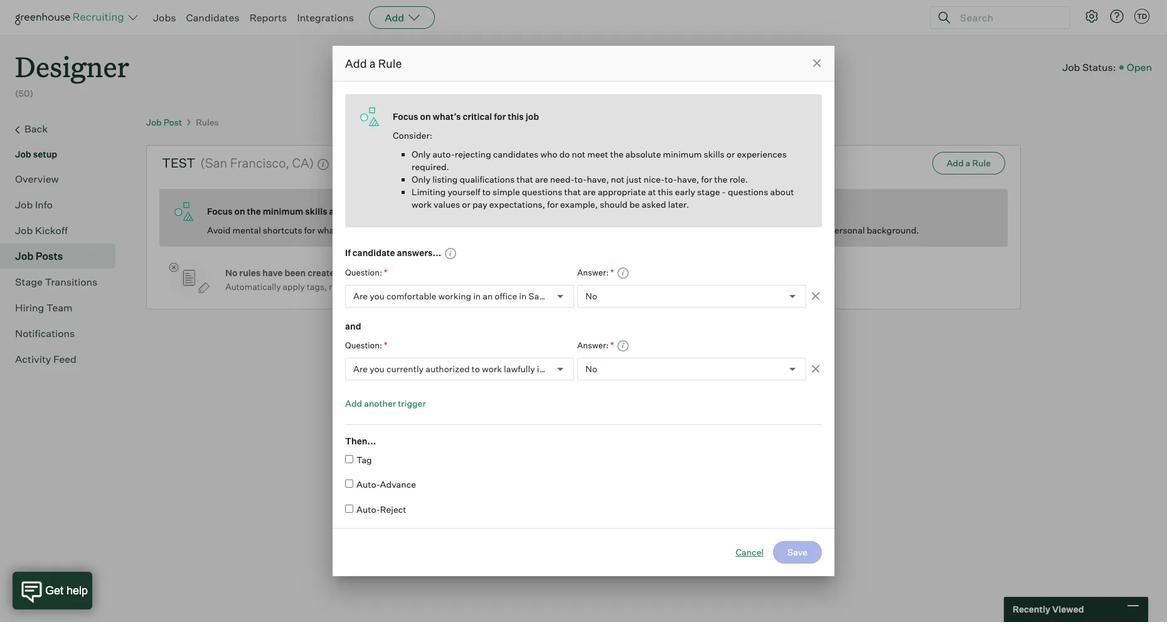 Task type: describe. For each thing, give the bounding box(es) containing it.
designer (50)
[[15, 48, 129, 99]]

automatically
[[225, 282, 281, 292]]

absolute
[[626, 148, 661, 159]]

td button
[[1132, 6, 1153, 26]]

cancel
[[736, 547, 764, 558]]

* down if candidate answers... at the left top
[[384, 267, 388, 277]]

need-
[[550, 174, 575, 184]]

simple
[[493, 186, 520, 197]]

no for are you currently authorized to work lawfully in the us?
[[586, 364, 597, 374]]

personal
[[830, 225, 865, 236]]

activity feed link
[[15, 351, 110, 366]]

questions down need- at the left
[[522, 186, 563, 197]]

1 to- from the left
[[575, 174, 587, 184]]

add a rule inside dialog
[[345, 56, 402, 70]]

early
[[675, 186, 696, 197]]

kickoff
[[35, 224, 68, 236]]

configure image
[[1085, 9, 1100, 24]]

posts
[[36, 250, 63, 262]]

viewed
[[1053, 604, 1084, 615]]

question: * for are you currently authorized to work lawfully in the us?
[[345, 340, 388, 350]]

1 only from the top
[[412, 148, 431, 159]]

just
[[627, 174, 642, 184]]

on inside no rules have been created yet. automatically apply tags, reject, and/or advance candidates based on how they answer application questions.
[[494, 282, 505, 292]]

reject
[[380, 504, 406, 515]]

td
[[1137, 12, 1148, 21]]

lawfully
[[504, 364, 535, 374]]

Auto-Advance checkbox
[[345, 480, 353, 488]]

* up "currently" at the bottom of page
[[384, 340, 388, 350]]

answer: for francisco
[[578, 267, 609, 277]]

questions down role.
[[728, 186, 769, 197]]

from
[[504, 225, 524, 236]]

rules
[[239, 268, 261, 278]]

they
[[525, 282, 543, 292]]

0 vertical spatial or
[[727, 148, 735, 159]]

add another trigger
[[345, 398, 426, 409]]

limiting
[[412, 186, 446, 197]]

when multiple answer values are selected, an applicant only needs to match one of them to trigger this condition. element for are you currently authorized to work lawfully in the us?
[[614, 338, 630, 353]]

0 horizontal spatial are
[[535, 174, 548, 184]]

Search text field
[[957, 8, 1059, 27]]

the up -
[[715, 174, 728, 184]]

test
[[162, 155, 195, 171]]

role.
[[730, 174, 748, 184]]

designer
[[15, 48, 129, 85]]

automatically apply tags, reject, and/or advance candidates based on how they answer application questions. image
[[317, 158, 330, 171]]

answer
[[545, 282, 574, 292]]

0 horizontal spatial to
[[430, 206, 439, 217]]

san
[[529, 291, 545, 301]]

1 vertical spatial meet
[[441, 206, 462, 217]]

1 vertical spatial skills
[[305, 206, 327, 217]]

overview
[[15, 172, 59, 185]]

stage
[[15, 275, 43, 288]]

auto-reject
[[357, 504, 406, 515]]

test (san francisco, ca)
[[162, 155, 314, 171]]

job for job info
[[15, 198, 33, 211]]

auto-advance
[[357, 479, 416, 490]]

add a rule button
[[933, 152, 1006, 175]]

job for job kickoff
[[15, 224, 33, 236]]

and/or
[[357, 282, 384, 292]]

for right "critical"
[[494, 111, 506, 121]]

(san
[[200, 155, 227, 171]]

open
[[1127, 61, 1153, 73]]

pay
[[473, 199, 488, 209]]

only questions with yes/no, single-select or multi-select answers types will appear. element
[[441, 246, 457, 260]]

0 horizontal spatial a
[[370, 56, 376, 70]]

overview link
[[15, 171, 110, 186]]

you for currently
[[370, 364, 385, 374]]

0 horizontal spatial in
[[473, 291, 481, 301]]

job post link
[[146, 117, 182, 127]]

authorized
[[426, 364, 470, 374]]

answer: * for us?
[[578, 340, 614, 350]]

by
[[451, 225, 461, 236]]

setup
[[33, 149, 57, 159]]

required.
[[412, 161, 449, 172]]

qualifications
[[460, 174, 515, 184]]

have
[[263, 268, 283, 278]]

an
[[483, 291, 493, 301]]

1 vertical spatial about
[[597, 225, 621, 236]]

questions down example,
[[555, 225, 595, 236]]

created
[[308, 268, 340, 278]]

rule inside dialog
[[378, 56, 402, 70]]

job inside the add a rule dialog
[[526, 111, 539, 121]]

meet inside only auto-rejecting candidates who do not meet the absolute minimum skills or experiences required. only listing qualifications that are need-to-have, not just nice-to-have, for the role. limiting yourself to simple questions that are appropriate at this early stage - questions about work values or pay expectations, for example, should be asked later.
[[588, 148, 609, 159]]

hiring team link
[[15, 300, 110, 315]]

0 vertical spatial and
[[329, 206, 345, 217]]

the left absolute on the right
[[610, 148, 624, 159]]

what
[[317, 225, 337, 236]]

background.
[[867, 225, 920, 236]]

us?
[[562, 364, 579, 374]]

transitions
[[45, 275, 98, 288]]

focus for add a rule
[[393, 111, 418, 121]]

avoid mental shortcuts for what (or who) success looks like by refraining from asking questions about personality characteristics, individual interests, or personal background.
[[207, 225, 920, 236]]

-
[[722, 186, 726, 197]]

stage transitions
[[15, 275, 98, 288]]

critical
[[463, 111, 492, 121]]

job for job setup
[[15, 149, 31, 159]]

should
[[600, 199, 628, 209]]

rules link
[[196, 117, 219, 127]]

2 to- from the left
[[665, 174, 677, 184]]

candidates inside no rules have been created yet. automatically apply tags, reject, and/or advance candidates based on how they answer application questions.
[[421, 282, 466, 292]]

rejecting
[[455, 148, 491, 159]]

0 vertical spatial this
[[508, 111, 524, 121]]

a inside button
[[966, 158, 971, 168]]

asking
[[526, 225, 553, 236]]

1 vertical spatial job
[[533, 206, 546, 217]]

job post
[[146, 117, 182, 127]]

for left what
[[304, 225, 315, 236]]

2 horizontal spatial or
[[819, 225, 828, 236]]

yourself
[[448, 186, 481, 197]]

...
[[368, 436, 376, 446]]

Auto-Reject checkbox
[[345, 505, 353, 513]]

consider:
[[393, 130, 433, 140]]

week?
[[624, 291, 650, 301]]

trigger
[[398, 398, 426, 409]]

experience
[[347, 206, 395, 217]]

do
[[560, 148, 570, 159]]

question: * for are you comfortable working in an office in san francisco 5 days a week?
[[345, 267, 388, 277]]

auto-
[[433, 148, 455, 159]]

1 vertical spatial that
[[564, 186, 581, 197]]

recently
[[1013, 604, 1051, 615]]

notifications
[[15, 327, 75, 339]]

when multiple answer values are selected, an applicant only needs to match one of them to trigger this condition. image for are you comfortable working in an office in san francisco 5 days a week?
[[617, 267, 630, 280]]

tag
[[357, 454, 372, 465]]

add a rule inside button
[[947, 158, 991, 168]]

another
[[364, 398, 396, 409]]

1 horizontal spatial work
[[482, 364, 502, 374]]



Task type: locate. For each thing, give the bounding box(es) containing it.
answer: * up application
[[578, 267, 614, 277]]

the left us?
[[547, 364, 560, 374]]

not right do
[[572, 148, 586, 159]]

or down yourself
[[462, 199, 471, 209]]

minimum up shortcuts
[[263, 206, 303, 217]]

1 when multiple answer values are selected, an applicant only needs to match one of them to trigger this condition. image from the top
[[617, 267, 630, 280]]

only up required.
[[412, 148, 431, 159]]

1 horizontal spatial have,
[[677, 174, 700, 184]]

the up mental
[[247, 206, 261, 217]]

0 vertical spatial skills
[[704, 148, 725, 159]]

been
[[285, 268, 306, 278]]

1 horizontal spatial rule
[[973, 158, 991, 168]]

0 horizontal spatial that
[[517, 174, 533, 184]]

for
[[494, 111, 506, 121], [701, 174, 713, 184], [547, 199, 559, 209], [304, 225, 315, 236]]

currently
[[387, 364, 424, 374]]

focus on the minimum skills and experience needed to meet the goals of this job
[[207, 206, 546, 217]]

0 horizontal spatial skills
[[305, 206, 327, 217]]

2 question: * from the top
[[345, 340, 388, 350]]

1 horizontal spatial focus
[[393, 111, 418, 121]]

reports
[[250, 11, 287, 24]]

1 horizontal spatial add a rule
[[947, 158, 991, 168]]

question: for are you comfortable working in an office in san francisco 5 days a week?
[[345, 267, 382, 277]]

in left an at the top left of the page
[[473, 291, 481, 301]]

2 are from the top
[[353, 364, 368, 374]]

reject,
[[329, 282, 355, 292]]

auto- for advance
[[357, 479, 380, 490]]

(50)
[[15, 88, 33, 99]]

stage transitions link
[[15, 274, 110, 289]]

0 vertical spatial focus
[[393, 111, 418, 121]]

minimum up early
[[663, 148, 702, 159]]

on
[[420, 111, 431, 121], [234, 206, 245, 217], [494, 282, 505, 292]]

in for office
[[519, 291, 527, 301]]

no rules have been created yet. automatically apply tags, reject, and/or advance candidates based on how they answer application questions.
[[225, 268, 664, 292]]

about down should
[[597, 225, 621, 236]]

1 horizontal spatial about
[[771, 186, 794, 197]]

1 horizontal spatial candidates
[[493, 148, 539, 159]]

question: * up "currently" at the bottom of page
[[345, 340, 388, 350]]

skills up what
[[305, 206, 327, 217]]

0 vertical spatial are
[[535, 174, 548, 184]]

have, up appropriate
[[587, 174, 609, 184]]

1 horizontal spatial not
[[611, 174, 625, 184]]

back link
[[15, 121, 110, 137]]

job for job posts
[[15, 250, 34, 262]]

later.
[[668, 199, 689, 209]]

no inside no rules have been created yet. automatically apply tags, reject, and/or advance candidates based on how they answer application questions.
[[225, 268, 238, 278]]

are you currently authorized to work lawfully in the us?
[[353, 364, 579, 374]]

tags,
[[307, 282, 327, 292]]

* up application
[[611, 267, 614, 277]]

2 question: from the top
[[345, 340, 382, 350]]

apply
[[283, 282, 305, 292]]

stage
[[697, 186, 720, 197]]

1 vertical spatial answer: *
[[578, 340, 614, 350]]

designer link
[[15, 35, 129, 87]]

1 vertical spatial a
[[966, 158, 971, 168]]

nice-
[[644, 174, 665, 184]]

post
[[164, 117, 182, 127]]

then ...
[[345, 436, 376, 446]]

when multiple answer values are selected, an applicant only needs to match one of them to trigger this condition. element
[[614, 265, 630, 280], [614, 338, 630, 353]]

not
[[572, 148, 586, 159], [611, 174, 625, 184]]

job up asking
[[533, 206, 546, 217]]

you
[[370, 291, 385, 301], [370, 364, 385, 374]]

1 vertical spatial question: *
[[345, 340, 388, 350]]

0 vertical spatial meet
[[588, 148, 609, 159]]

answer: * up us?
[[578, 340, 614, 350]]

looks
[[411, 225, 433, 236]]

work inside only auto-rejecting candidates who do not meet the absolute minimum skills or experiences required. only listing qualifications that are need-to-have, not just nice-to-have, for the role. limiting yourself to simple questions that are appropriate at this early stage - questions about work values or pay expectations, for example, should be asked later.
[[412, 199, 432, 209]]

1 vertical spatial not
[[611, 174, 625, 184]]

to right authorized
[[472, 364, 480, 374]]

work down limiting
[[412, 199, 432, 209]]

only up limiting
[[412, 174, 431, 184]]

1 are from the top
[[353, 291, 368, 301]]

job left info
[[15, 198, 33, 211]]

you left "currently" at the bottom of page
[[370, 364, 385, 374]]

candidates inside only auto-rejecting candidates who do not meet the absolute minimum skills or experiences required. only listing qualifications that are need-to-have, not just nice-to-have, for the role. limiting yourself to simple questions that are appropriate at this early stage - questions about work values or pay expectations, for example, should be asked later.
[[493, 148, 539, 159]]

0 vertical spatial you
[[370, 291, 385, 301]]

2 vertical spatial to
[[472, 364, 480, 374]]

only auto-rejecting candidates who do not meet the absolute minimum skills or experiences required. only listing qualifications that are need-to-have, not just nice-to-have, for the role. limiting yourself to simple questions that are appropriate at this early stage - questions about work values or pay expectations, for example, should be asked later.
[[412, 148, 794, 209]]

0 vertical spatial when multiple answer values are selected, an applicant only needs to match one of them to trigger this condition. image
[[617, 267, 630, 280]]

to up like
[[430, 206, 439, 217]]

personality
[[623, 225, 669, 236]]

0 vertical spatial rule
[[378, 56, 402, 70]]

status:
[[1083, 61, 1117, 73]]

2 only from the top
[[412, 174, 431, 184]]

on left what's
[[420, 111, 431, 121]]

question:
[[345, 267, 382, 277], [345, 340, 382, 350]]

0 vertical spatial not
[[572, 148, 586, 159]]

job left post
[[146, 117, 162, 127]]

rules
[[196, 117, 219, 127]]

0 vertical spatial question:
[[345, 267, 382, 277]]

job for job status:
[[1063, 61, 1081, 73]]

you left advance
[[370, 291, 385, 301]]

when multiple answer values are selected, an applicant only needs to match one of them to trigger this condition. image for are you currently authorized to work lawfully in the us?
[[617, 340, 630, 352]]

0 horizontal spatial not
[[572, 148, 586, 159]]

answer: for us?
[[578, 340, 609, 350]]

and up (or
[[329, 206, 345, 217]]

1 vertical spatial auto-
[[357, 504, 380, 515]]

focus up consider:
[[393, 111, 418, 121]]

2 vertical spatial no
[[586, 364, 597, 374]]

1 vertical spatial you
[[370, 364, 385, 374]]

automatically apply tags, reject, and/or advance candidates based on how they answer application questions. element
[[314, 152, 330, 174]]

1 vertical spatial focus
[[207, 206, 233, 217]]

answer: *
[[578, 267, 614, 277], [578, 340, 614, 350]]

job posts
[[15, 250, 63, 262]]

on up mental
[[234, 206, 245, 217]]

on inside the add a rule dialog
[[420, 111, 431, 121]]

or up role.
[[727, 148, 735, 159]]

0 vertical spatial when multiple answer values are selected, an applicant only needs to match one of them to trigger this condition. element
[[614, 265, 630, 280]]

only questions with yes/no, single-select or multi-select answers types will appear. image
[[445, 247, 457, 260]]

question: for are you currently authorized to work lawfully in the us?
[[345, 340, 382, 350]]

auto- right auto-reject option
[[357, 504, 380, 515]]

1 vertical spatial minimum
[[263, 206, 303, 217]]

that up simple
[[517, 174, 533, 184]]

0 horizontal spatial to-
[[575, 174, 587, 184]]

0 vertical spatial are
[[353, 291, 368, 301]]

question: down and/or
[[345, 340, 382, 350]]

hiring
[[15, 301, 44, 314]]

job info
[[15, 198, 53, 211]]

1 vertical spatial this
[[658, 186, 673, 197]]

0 vertical spatial add a rule
[[345, 56, 402, 70]]

0 horizontal spatial candidates
[[421, 282, 466, 292]]

what's
[[433, 111, 461, 121]]

work left lawfully at the left bottom of page
[[482, 364, 502, 374]]

to- up early
[[665, 174, 677, 184]]

* down "days"
[[611, 340, 614, 350]]

minimum inside only auto-rejecting candidates who do not meet the absolute minimum skills or experiences required. only listing qualifications that are need-to-have, not just nice-to-have, for the role. limiting yourself to simple questions that are appropriate at this early stage - questions about work values or pay expectations, for example, should be asked later.
[[663, 148, 702, 159]]

for up stage
[[701, 174, 713, 184]]

are for are you currently authorized to work lawfully in the us?
[[353, 364, 368, 374]]

1 you from the top
[[370, 291, 385, 301]]

listing
[[433, 174, 458, 184]]

focus
[[393, 111, 418, 121], [207, 206, 233, 217]]

1 horizontal spatial skills
[[704, 148, 725, 159]]

0 horizontal spatial or
[[462, 199, 471, 209]]

0 horizontal spatial rule
[[378, 56, 402, 70]]

question: up and/or
[[345, 267, 382, 277]]

1 vertical spatial when multiple answer values are selected, an applicant only needs to match one of them to trigger this condition. image
[[617, 340, 630, 352]]

greenhouse recruiting image
[[15, 10, 128, 25]]

add inside popup button
[[385, 11, 404, 24]]

on right an at the top left of the page
[[494, 282, 505, 292]]

Tag checkbox
[[345, 455, 353, 463]]

2 horizontal spatial in
[[537, 364, 545, 374]]

0 horizontal spatial focus
[[207, 206, 233, 217]]

2 have, from the left
[[677, 174, 700, 184]]

who
[[541, 148, 558, 159]]

focus up avoid
[[207, 206, 233, 217]]

comfortable
[[387, 291, 437, 301]]

and inside the add a rule dialog
[[345, 321, 361, 331]]

job left status:
[[1063, 61, 1081, 73]]

job info link
[[15, 197, 110, 212]]

add a rule
[[345, 56, 402, 70], [947, 158, 991, 168]]

focus inside the add a rule dialog
[[393, 111, 418, 121]]

on for add a rule
[[420, 111, 431, 121]]

2 vertical spatial a
[[617, 291, 622, 301]]

1 horizontal spatial a
[[617, 291, 622, 301]]

0 vertical spatial answer: *
[[578, 267, 614, 277]]

1 vertical spatial add a rule
[[947, 158, 991, 168]]

no for are you comfortable working in an office in san francisco 5 days a week?
[[586, 291, 597, 301]]

expectations,
[[490, 199, 545, 209]]

like
[[435, 225, 449, 236]]

2 answer: from the top
[[578, 340, 609, 350]]

job for job post
[[146, 117, 162, 127]]

have,
[[587, 174, 609, 184], [677, 174, 700, 184]]

1 auto- from the top
[[357, 479, 380, 490]]

meet
[[588, 148, 609, 159], [441, 206, 462, 217]]

how
[[506, 282, 523, 292]]

and down reject,
[[345, 321, 361, 331]]

to down qualifications
[[483, 186, 491, 197]]

candidates down only questions with yes/no, single-select or multi-select answers types will appear. icon
[[421, 282, 466, 292]]

auto-
[[357, 479, 380, 490], [357, 504, 380, 515]]

or left personal
[[819, 225, 828, 236]]

are for are you comfortable working in an office in san francisco 5 days a week?
[[353, 291, 368, 301]]

question: * up and/or
[[345, 267, 388, 277]]

candidates left who
[[493, 148, 539, 159]]

2 horizontal spatial to
[[483, 186, 491, 197]]

0 horizontal spatial about
[[597, 225, 621, 236]]

2 you from the top
[[370, 364, 385, 374]]

0 vertical spatial candidates
[[493, 148, 539, 159]]

1 vertical spatial candidates
[[421, 282, 466, 292]]

0 horizontal spatial on
[[234, 206, 245, 217]]

0 vertical spatial job
[[526, 111, 539, 121]]

feed
[[53, 353, 76, 365]]

job left posts
[[15, 250, 34, 262]]

1 vertical spatial or
[[462, 199, 471, 209]]

meet right do
[[588, 148, 609, 159]]

0 vertical spatial about
[[771, 186, 794, 197]]

focus for test
[[207, 206, 233, 217]]

2 answer: * from the top
[[578, 340, 614, 350]]

when multiple answer values are selected, an applicant only needs to match one of them to trigger this condition. element down week?
[[614, 338, 630, 353]]

1 vertical spatial on
[[234, 206, 245, 217]]

1 horizontal spatial meet
[[588, 148, 609, 159]]

add a rule dialog
[[333, 46, 835, 577]]

appropriate
[[598, 186, 646, 197]]

info
[[35, 198, 53, 211]]

in right lawfully at the left bottom of page
[[537, 364, 545, 374]]

1 horizontal spatial to-
[[665, 174, 677, 184]]

reports link
[[250, 11, 287, 24]]

about inside only auto-rejecting candidates who do not meet the absolute minimum skills or experiences required. only listing qualifications that are need-to-have, not just nice-to-have, for the role. limiting yourself to simple questions that are appropriate at this early stage - questions about work values or pay expectations, for example, should be asked later.
[[771, 186, 794, 197]]

1 vertical spatial when multiple answer values are selected, an applicant only needs to match one of them to trigger this condition. element
[[614, 338, 630, 353]]

skills
[[704, 148, 725, 159], [305, 206, 327, 217]]

answer: up us?
[[578, 340, 609, 350]]

candidates
[[493, 148, 539, 159], [421, 282, 466, 292]]

back
[[24, 122, 48, 135]]

(or
[[339, 225, 351, 236]]

about up interests,
[[771, 186, 794, 197]]

1 answer: from the top
[[578, 267, 609, 277]]

advance
[[380, 479, 416, 490]]

in left san
[[519, 291, 527, 301]]

when multiple answer values are selected, an applicant only needs to match one of them to trigger this condition. element for are you comfortable working in an office in san francisco 5 days a week?
[[614, 265, 630, 280]]

2 when multiple answer values are selected, an applicant only needs to match one of them to trigger this condition. element from the top
[[614, 338, 630, 353]]

1 horizontal spatial or
[[727, 148, 735, 159]]

not up appropriate
[[611, 174, 625, 184]]

2 vertical spatial on
[[494, 282, 505, 292]]

this right at
[[658, 186, 673, 197]]

2 auto- from the top
[[357, 504, 380, 515]]

are up another
[[353, 364, 368, 374]]

1 question: from the top
[[345, 267, 382, 277]]

have, up early
[[677, 174, 700, 184]]

*
[[384, 267, 388, 277], [611, 267, 614, 277], [384, 340, 388, 350], [611, 340, 614, 350]]

when multiple answer values are selected, an applicant only needs to match one of them to trigger this condition. image down week?
[[617, 340, 630, 352]]

are up example,
[[583, 186, 596, 197]]

questions.
[[622, 282, 664, 292]]

candidate
[[353, 247, 395, 258]]

on for test
[[234, 206, 245, 217]]

0 vertical spatial answer:
[[578, 267, 609, 277]]

answer: * for francisco
[[578, 267, 614, 277]]

job
[[526, 111, 539, 121], [533, 206, 546, 217]]

that up example,
[[564, 186, 581, 197]]

1 horizontal spatial minimum
[[663, 148, 702, 159]]

1 vertical spatial to
[[430, 206, 439, 217]]

this inside only auto-rejecting candidates who do not meet the absolute minimum skills or experiences required. only listing qualifications that are need-to-have, not just nice-to-have, for the role. limiting yourself to simple questions that are appropriate at this early stage - questions about work values or pay expectations, for example, should be asked later.
[[658, 186, 673, 197]]

job inside "link"
[[15, 250, 34, 262]]

mental
[[233, 225, 261, 236]]

notifications link
[[15, 326, 110, 341]]

values
[[434, 199, 460, 209]]

in for lawfully
[[537, 364, 545, 374]]

auto- for reject
[[357, 504, 380, 515]]

0 horizontal spatial have,
[[587, 174, 609, 184]]

0 vertical spatial on
[[420, 111, 431, 121]]

1 have, from the left
[[587, 174, 609, 184]]

job left setup
[[15, 149, 31, 159]]

1 vertical spatial are
[[353, 364, 368, 374]]

are down yet.
[[353, 291, 368, 301]]

answer: up application
[[578, 267, 609, 277]]

success
[[376, 225, 409, 236]]

or
[[727, 148, 735, 159], [462, 199, 471, 209], [819, 225, 828, 236]]

0 vertical spatial only
[[412, 148, 431, 159]]

question: *
[[345, 267, 388, 277], [345, 340, 388, 350]]

job right "critical"
[[526, 111, 539, 121]]

0 vertical spatial auto-
[[357, 479, 380, 490]]

1 vertical spatial work
[[482, 364, 502, 374]]

skills up stage
[[704, 148, 725, 159]]

td button
[[1135, 9, 1150, 24]]

2 when multiple answer values are selected, an applicant only needs to match one of them to trigger this condition. image from the top
[[617, 340, 630, 352]]

when multiple answer values are selected, an applicant only needs to match one of them to trigger this condition. image
[[617, 267, 630, 280], [617, 340, 630, 352]]

0 vertical spatial a
[[370, 56, 376, 70]]

2 vertical spatial or
[[819, 225, 828, 236]]

this right "critical"
[[508, 111, 524, 121]]

0 vertical spatial work
[[412, 199, 432, 209]]

based
[[468, 282, 492, 292]]

to- up example,
[[575, 174, 587, 184]]

when multiple answer values are selected, an applicant only needs to match one of them to trigger this condition. image up "questions."
[[617, 267, 630, 280]]

1 vertical spatial question:
[[345, 340, 382, 350]]

asked
[[642, 199, 666, 209]]

working
[[438, 291, 472, 301]]

1 vertical spatial only
[[412, 174, 431, 184]]

1 vertical spatial answer:
[[578, 340, 609, 350]]

jobs link
[[153, 11, 176, 24]]

refraining
[[463, 225, 503, 236]]

for left example,
[[547, 199, 559, 209]]

0 vertical spatial to
[[483, 186, 491, 197]]

needed
[[396, 206, 428, 217]]

0 vertical spatial minimum
[[663, 148, 702, 159]]

you for comfortable
[[370, 291, 385, 301]]

0 horizontal spatial work
[[412, 199, 432, 209]]

0 vertical spatial no
[[225, 268, 238, 278]]

rule inside button
[[973, 158, 991, 168]]

the left goals
[[464, 206, 478, 217]]

1 horizontal spatial in
[[519, 291, 527, 301]]

answers...
[[397, 247, 441, 258]]

answer:
[[578, 267, 609, 277], [578, 340, 609, 350]]

if
[[345, 247, 351, 258]]

0 horizontal spatial minimum
[[263, 206, 303, 217]]

this right of
[[515, 206, 531, 217]]

1 vertical spatial rule
[[973, 158, 991, 168]]

5
[[588, 291, 594, 301]]

to inside only auto-rejecting candidates who do not meet the absolute minimum skills or experiences required. only listing qualifications that are need-to-have, not just nice-to-have, for the role. limiting yourself to simple questions that are appropriate at this early stage - questions about work values or pay expectations, for example, should be asked later.
[[483, 186, 491, 197]]

are left need- at the left
[[535, 174, 548, 184]]

1 horizontal spatial that
[[564, 186, 581, 197]]

meet up the by
[[441, 206, 462, 217]]

are
[[535, 174, 548, 184], [583, 186, 596, 197]]

1 when multiple answer values are selected, an applicant only needs to match one of them to trigger this condition. element from the top
[[614, 265, 630, 280]]

1 vertical spatial are
[[583, 186, 596, 197]]

skills inside only auto-rejecting candidates who do not meet the absolute minimum skills or experiences required. only listing qualifications that are need-to-have, not just nice-to-have, for the role. limiting yourself to simple questions that are appropriate at this early stage - questions about work values or pay expectations, for example, should be asked later.
[[704, 148, 725, 159]]

when multiple answer values are selected, an applicant only needs to match one of them to trigger this condition. element up "questions."
[[614, 265, 630, 280]]

job left kickoff
[[15, 224, 33, 236]]

office
[[495, 291, 517, 301]]

1 question: * from the top
[[345, 267, 388, 277]]

2 horizontal spatial a
[[966, 158, 971, 168]]

1 answer: * from the top
[[578, 267, 614, 277]]

2 horizontal spatial on
[[494, 282, 505, 292]]

1 horizontal spatial to
[[472, 364, 480, 374]]

application
[[575, 282, 620, 292]]

job setup
[[15, 149, 57, 159]]

auto- right auto-advance option
[[357, 479, 380, 490]]

2 vertical spatial this
[[515, 206, 531, 217]]

0 vertical spatial question: *
[[345, 267, 388, 277]]

0 vertical spatial that
[[517, 174, 533, 184]]



Task type: vqa. For each thing, say whether or not it's contained in the screenshot.
Learn More link
no



